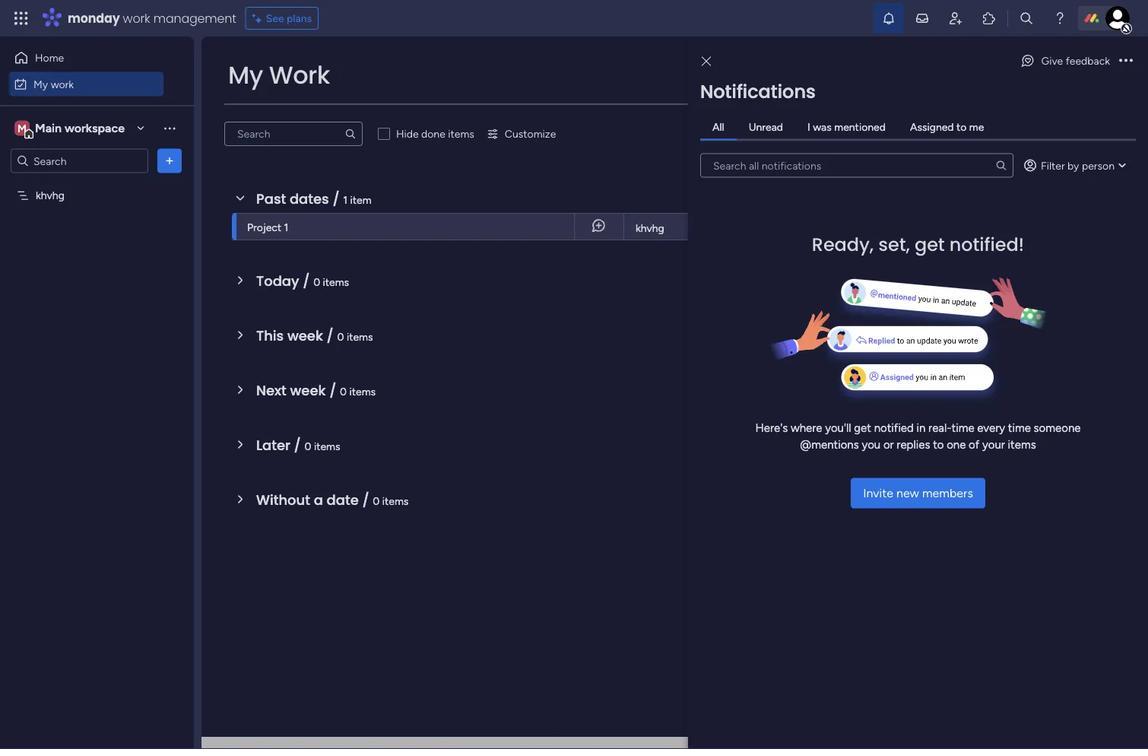 Task type: describe. For each thing, give the bounding box(es) containing it.
items inside later / 0 items
[[314, 440, 340, 453]]

my work button
[[9, 72, 164, 96]]

notified
[[875, 421, 914, 435]]

filter by person button
[[1017, 153, 1137, 178]]

boards,
[[918, 109, 953, 122]]

get inside here's where you'll get notified in real-time every time someone @mentions you or replies to one of your items
[[855, 421, 872, 435]]

mentioned
[[835, 121, 886, 134]]

of
[[969, 438, 980, 452]]

main
[[35, 121, 62, 135]]

week for this
[[287, 326, 323, 345]]

home
[[35, 51, 64, 64]]

choose
[[860, 109, 897, 122]]

customize
[[505, 127, 556, 140]]

m
[[18, 122, 27, 135]]

later
[[256, 436, 291, 455]]

assigned to me
[[911, 121, 985, 134]]

home button
[[9, 46, 164, 70]]

later / 0 items
[[256, 436, 340, 455]]

my work
[[33, 78, 74, 91]]

dialog containing notifications
[[689, 37, 1149, 749]]

/ right today
[[303, 271, 310, 291]]

one
[[947, 438, 967, 452]]

item
[[350, 193, 372, 206]]

0 inside without a date / 0 items
[[373, 495, 380, 507]]

1 inside past dates / 1 item
[[343, 193, 348, 206]]

2 horizontal spatial to
[[1101, 109, 1111, 122]]

by
[[1068, 159, 1080, 172]]

date
[[327, 490, 359, 510]]

my for my work
[[33, 78, 48, 91]]

person
[[1083, 159, 1115, 172]]

every
[[978, 421, 1006, 435]]

ready,
[[812, 232, 874, 257]]

plans
[[287, 12, 312, 25]]

columns
[[956, 109, 996, 122]]

khvhg link
[[634, 214, 775, 241]]

here's
[[756, 421, 788, 435]]

set,
[[879, 232, 911, 257]]

your
[[983, 438, 1006, 452]]

without
[[256, 490, 310, 510]]

search image
[[996, 159, 1008, 172]]

Search in workspace field
[[32, 152, 127, 170]]

past dates / 1 item
[[256, 189, 372, 208]]

here's where you'll get notified in real-time every time someone @mentions you or replies to one of your items
[[756, 421, 1081, 452]]

new
[[897, 486, 920, 501]]

Filter dashboard by text search field
[[224, 122, 363, 146]]

today / 0 items
[[256, 271, 349, 291]]

monday work management
[[68, 10, 236, 27]]

work for my
[[51, 78, 74, 91]]

/ right "date"
[[362, 490, 370, 510]]

2 time from the left
[[1009, 421, 1032, 435]]

see
[[1114, 109, 1130, 122]]

filter
[[1042, 159, 1066, 172]]

see plans
[[266, 12, 312, 25]]

date column
[[870, 254, 932, 267]]

1 horizontal spatial get
[[915, 232, 945, 257]]

column for date column
[[895, 254, 932, 267]]

khvhg inside khvhg link
[[636, 222, 665, 235]]

you'll
[[826, 421, 852, 435]]

1 time from the left
[[952, 421, 975, 435]]

next week / 0 items
[[256, 381, 376, 400]]

project
[[247, 221, 282, 234]]

me
[[970, 121, 985, 134]]

help image
[[1053, 11, 1068, 26]]

this month
[[814, 222, 863, 234]]

ready, set, get notified!
[[812, 232, 1025, 257]]

hide
[[396, 127, 419, 140]]

this week / 0 items
[[256, 326, 373, 345]]

monday
[[68, 10, 120, 27]]

workspace options image
[[162, 120, 177, 136]]

real-
[[929, 421, 952, 435]]

Search all notifications search field
[[701, 153, 1014, 178]]

done
[[422, 127, 446, 140]]

items inside here's where you'll get notified in real-time every time someone @mentions you or replies to one of your items
[[1009, 438, 1037, 452]]

see
[[266, 12, 284, 25]]

filter by person
[[1042, 159, 1115, 172]]

this for week
[[256, 326, 284, 345]]

was
[[814, 121, 832, 134]]

you
[[862, 438, 881, 452]]

search everything image
[[1019, 11, 1035, 26]]

people
[[1019, 109, 1052, 122]]

invite new members
[[864, 486, 974, 501]]

assigned
[[911, 121, 954, 134]]

my work
[[228, 58, 330, 92]]

select product image
[[14, 11, 29, 26]]

feedback
[[1066, 54, 1111, 67]]

replies
[[897, 438, 931, 452]]

like
[[1083, 109, 1098, 122]]

/ down this week / 0 items
[[330, 381, 337, 400]]

week for next
[[290, 381, 326, 400]]

this for month
[[814, 222, 832, 234]]

items inside next week / 0 items
[[350, 385, 376, 398]]

khvhg inside khvhg list box
[[36, 189, 65, 202]]

priority
[[870, 293, 904, 305]]

dates
[[290, 189, 329, 208]]



Task type: vqa. For each thing, say whether or not it's contained in the screenshot.
the Choose
yes



Task type: locate. For each thing, give the bounding box(es) containing it.
board
[[691, 189, 718, 202]]

and
[[999, 109, 1016, 122]]

to inside here's where you'll get notified in real-time every time someone @mentions you or replies to one of your items
[[934, 438, 945, 452]]

column
[[895, 254, 932, 267], [906, 293, 943, 305]]

my inside button
[[33, 78, 48, 91]]

a
[[314, 490, 323, 510]]

members
[[923, 486, 974, 501]]

boards
[[870, 178, 903, 191]]

give feedback button
[[1015, 49, 1117, 73]]

none search field inside dialog
[[701, 153, 1014, 178]]

column for priority column
[[906, 293, 943, 305]]

work for monday
[[123, 10, 150, 27]]

0 right today
[[314, 275, 320, 288]]

0 horizontal spatial work
[[51, 78, 74, 91]]

items inside today / 0 items
[[323, 275, 349, 288]]

main content containing past dates /
[[202, 37, 1149, 749]]

/ up next week / 0 items
[[327, 326, 334, 345]]

gary orlando image
[[1106, 6, 1131, 30]]

/ left item
[[333, 189, 340, 208]]

/
[[333, 189, 340, 208], [303, 271, 310, 291], [327, 326, 334, 345], [330, 381, 337, 400], [294, 436, 301, 455], [362, 490, 370, 510]]

options image
[[162, 153, 177, 169]]

customize button
[[481, 122, 562, 146]]

0 down this week / 0 items
[[340, 385, 347, 398]]

choose the boards, columns and people you'd like to see
[[860, 109, 1130, 122]]

1 horizontal spatial time
[[1009, 421, 1032, 435]]

items inside this week / 0 items
[[347, 330, 373, 343]]

time
[[952, 421, 975, 435], [1009, 421, 1032, 435]]

time right every
[[1009, 421, 1032, 435]]

items down this week / 0 items
[[350, 385, 376, 398]]

1
[[343, 193, 348, 206], [284, 221, 289, 234]]

@mentions
[[801, 438, 859, 452]]

1 horizontal spatial 1
[[343, 193, 348, 206]]

get up you
[[855, 421, 872, 435]]

inbox image
[[915, 11, 930, 26]]

0 inside today / 0 items
[[314, 275, 320, 288]]

0
[[314, 275, 320, 288], [337, 330, 344, 343], [340, 385, 347, 398], [305, 440, 312, 453], [373, 495, 380, 507]]

workspace image
[[14, 120, 30, 137]]

to down real-
[[934, 438, 945, 452]]

this left 'month'
[[814, 222, 832, 234]]

time up one
[[952, 421, 975, 435]]

1 vertical spatial khvhg
[[636, 222, 665, 235]]

1 vertical spatial column
[[906, 293, 943, 305]]

get
[[915, 232, 945, 257], [855, 421, 872, 435]]

0 inside this week / 0 items
[[337, 330, 344, 343]]

khvhg list box
[[0, 180, 194, 414]]

management
[[153, 10, 236, 27]]

/ right later
[[294, 436, 301, 455]]

items right "date"
[[383, 495, 409, 507]]

see plans button
[[246, 7, 319, 30]]

past
[[256, 189, 286, 208]]

0 inside next week / 0 items
[[340, 385, 347, 398]]

notifications image
[[882, 11, 897, 26]]

0 vertical spatial column
[[895, 254, 932, 267]]

options image
[[1120, 56, 1134, 66]]

i
[[808, 121, 811, 134]]

this
[[814, 222, 832, 234], [256, 326, 284, 345]]

my down home
[[33, 78, 48, 91]]

or
[[884, 438, 894, 452]]

week right next at the left bottom
[[290, 381, 326, 400]]

week
[[287, 326, 323, 345], [290, 381, 326, 400]]

items inside without a date / 0 items
[[383, 495, 409, 507]]

0 vertical spatial work
[[123, 10, 150, 27]]

all
[[713, 121, 725, 134]]

column right the date
[[895, 254, 932, 267]]

1 vertical spatial 1
[[284, 221, 289, 234]]

1 horizontal spatial this
[[814, 222, 832, 234]]

search image
[[345, 128, 357, 140]]

main content
[[202, 37, 1149, 749]]

my
[[228, 58, 263, 92], [33, 78, 48, 91]]

work
[[269, 58, 330, 92]]

workspace
[[65, 121, 125, 135]]

None search field
[[224, 122, 363, 146]]

0 up next week / 0 items
[[337, 330, 344, 343]]

option
[[0, 182, 194, 185]]

1 vertical spatial week
[[290, 381, 326, 400]]

0 vertical spatial this
[[814, 222, 832, 234]]

main workspace
[[35, 121, 125, 135]]

get right set,
[[915, 232, 945, 257]]

items up this week / 0 items
[[323, 275, 349, 288]]

0 right "date"
[[373, 495, 380, 507]]

items right later
[[314, 440, 340, 453]]

0 inside later / 0 items
[[305, 440, 312, 453]]

column right priority
[[906, 293, 943, 305]]

invite
[[864, 486, 894, 501]]

1 vertical spatial get
[[855, 421, 872, 435]]

invite new members button
[[851, 478, 986, 509]]

work down home
[[51, 78, 74, 91]]

today
[[256, 271, 299, 291]]

unread
[[749, 121, 784, 134]]

1 vertical spatial work
[[51, 78, 74, 91]]

work right the monday
[[123, 10, 150, 27]]

to left me
[[957, 121, 967, 134]]

to right the like
[[1101, 109, 1111, 122]]

my left the work
[[228, 58, 263, 92]]

work inside button
[[51, 78, 74, 91]]

None search field
[[701, 153, 1014, 178]]

items right done
[[448, 127, 475, 140]]

the
[[900, 109, 916, 122]]

items right your
[[1009, 438, 1037, 452]]

0 horizontal spatial to
[[934, 438, 945, 452]]

date
[[870, 254, 892, 267]]

apps image
[[982, 11, 997, 26]]

0 horizontal spatial my
[[33, 78, 48, 91]]

0 vertical spatial get
[[915, 232, 945, 257]]

items up next week / 0 items
[[347, 330, 373, 343]]

in
[[917, 421, 926, 435]]

0 vertical spatial khvhg
[[36, 189, 65, 202]]

1 horizontal spatial khvhg
[[636, 222, 665, 235]]

0 horizontal spatial khvhg
[[36, 189, 65, 202]]

priority column
[[870, 293, 943, 305]]

1 left item
[[343, 193, 348, 206]]

where
[[791, 421, 823, 435]]

0 vertical spatial 1
[[343, 193, 348, 206]]

0 horizontal spatial get
[[855, 421, 872, 435]]

1 horizontal spatial my
[[228, 58, 263, 92]]

notified!
[[950, 232, 1025, 257]]

hide done items
[[396, 127, 475, 140]]

this up next at the left bottom
[[256, 326, 284, 345]]

1 vertical spatial this
[[256, 326, 284, 345]]

give
[[1042, 54, 1064, 67]]

khvhg
[[36, 189, 65, 202], [636, 222, 665, 235]]

project 1
[[247, 221, 289, 234]]

0 right later
[[305, 440, 312, 453]]

my for my work
[[228, 58, 263, 92]]

notifications
[[701, 79, 816, 104]]

1 horizontal spatial work
[[123, 10, 150, 27]]

people
[[870, 140, 902, 153]]

someone
[[1034, 421, 1081, 435]]

give feedback
[[1042, 54, 1111, 67]]

1 horizontal spatial to
[[957, 121, 967, 134]]

without a date / 0 items
[[256, 490, 409, 510]]

to
[[1101, 109, 1111, 122], [957, 121, 967, 134], [934, 438, 945, 452]]

next
[[256, 381, 287, 400]]

0 horizontal spatial this
[[256, 326, 284, 345]]

week down today / 0 items
[[287, 326, 323, 345]]

0 horizontal spatial 1
[[284, 221, 289, 234]]

1 right "project"
[[284, 221, 289, 234]]

0 horizontal spatial time
[[952, 421, 975, 435]]

month
[[834, 222, 863, 234]]

you'd
[[1054, 109, 1080, 122]]

0 vertical spatial week
[[287, 326, 323, 345]]

work
[[123, 10, 150, 27], [51, 78, 74, 91]]

workspace selection element
[[14, 119, 127, 139]]

invite members image
[[949, 11, 964, 26]]

dialog
[[689, 37, 1149, 749]]



